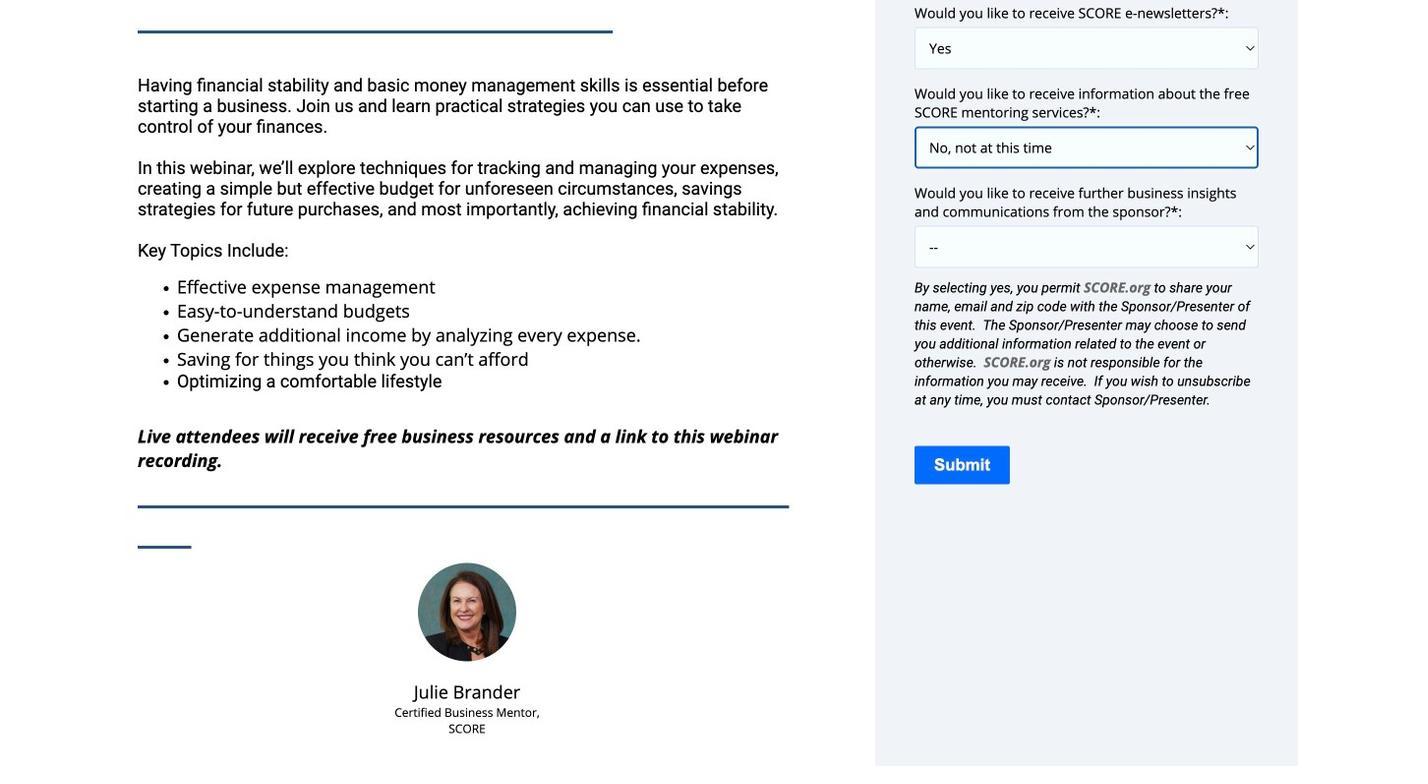 Task type: vqa. For each thing, say whether or not it's contained in the screenshot.
Register for the Webcast form
no



Task type: locate. For each thing, give the bounding box(es) containing it.
webcast details element
[[138, 0, 797, 763]]

None submit
[[915, 446, 1010, 484]]

julie brander image
[[418, 563, 516, 661]]

reg form disclaimer element
[[915, 278, 1259, 409]]



